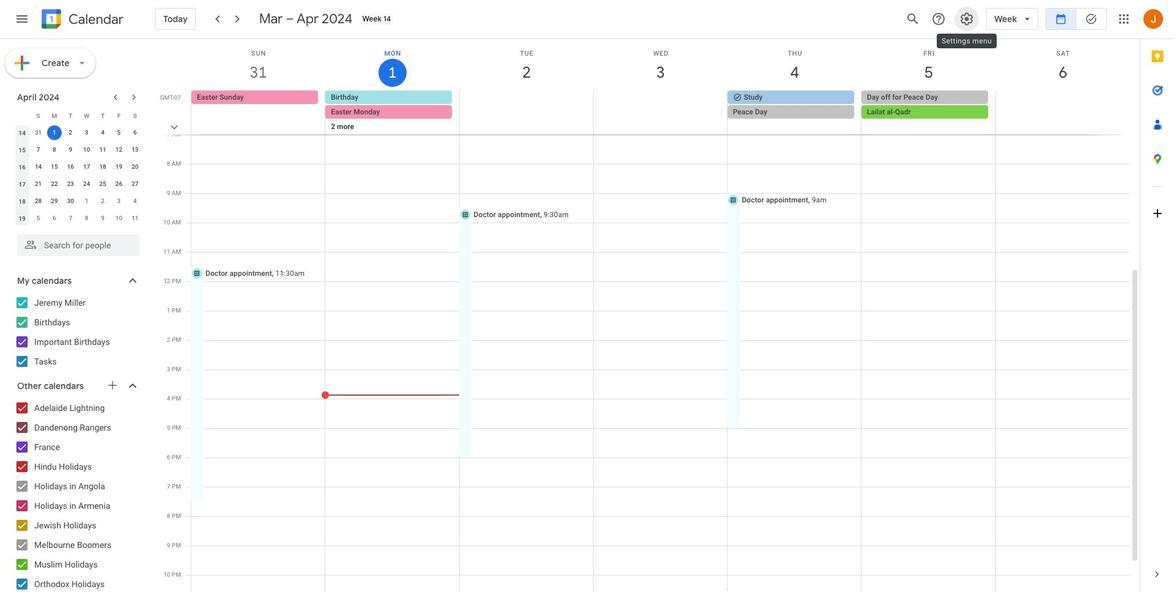 Task type: describe. For each thing, give the bounding box(es) containing it.
march 31 element
[[31, 125, 46, 140]]

21 element
[[31, 177, 46, 192]]

may 11 element
[[128, 211, 142, 226]]

may 9 element
[[95, 211, 110, 226]]

30 element
[[63, 194, 78, 209]]

may 1 element
[[79, 194, 94, 209]]

29 element
[[47, 194, 62, 209]]

24 element
[[79, 177, 94, 192]]

23 element
[[63, 177, 78, 192]]

april 2024 grid
[[12, 107, 143, 227]]

may 4 element
[[128, 194, 142, 209]]

column header inside april 2024 grid
[[14, 107, 30, 124]]

may 10 element
[[112, 211, 126, 226]]

may 2 element
[[95, 194, 110, 209]]

row group inside april 2024 grid
[[14, 124, 143, 227]]

Search for people text field
[[24, 234, 132, 256]]

8 element
[[47, 143, 62, 157]]

2 element
[[63, 125, 78, 140]]

9 element
[[63, 143, 78, 157]]

11 element
[[95, 143, 110, 157]]

22 element
[[47, 177, 62, 192]]

1, today element
[[47, 125, 62, 140]]

5 element
[[112, 125, 126, 140]]

heading inside "calendar" element
[[66, 12, 124, 27]]

may 3 element
[[112, 194, 126, 209]]

7 element
[[31, 143, 46, 157]]

20 element
[[128, 160, 142, 174]]

other calendars list
[[2, 398, 152, 592]]

16 element
[[63, 160, 78, 174]]

26 element
[[112, 177, 126, 192]]



Task type: vqa. For each thing, say whether or not it's contained in the screenshot.
ROW GROUP
yes



Task type: locate. For each thing, give the bounding box(es) containing it.
4 element
[[95, 125, 110, 140]]

add other calendars image
[[106, 379, 119, 392]]

main drawer image
[[15, 12, 29, 26]]

18 element
[[95, 160, 110, 174]]

28 element
[[31, 194, 46, 209]]

cell inside row group
[[46, 124, 62, 141]]

tab list
[[1141, 39, 1175, 557]]

27 element
[[128, 177, 142, 192]]

13 element
[[128, 143, 142, 157]]

17 element
[[79, 160, 94, 174]]

6 element
[[128, 125, 142, 140]]

may 5 element
[[31, 211, 46, 226]]

settings menu image
[[960, 12, 975, 26]]

may 6 element
[[47, 211, 62, 226]]

None search field
[[0, 229, 152, 256]]

19 element
[[112, 160, 126, 174]]

row
[[186, 91, 1140, 149], [14, 107, 143, 124], [14, 124, 143, 141], [14, 141, 143, 158], [14, 158, 143, 176], [14, 176, 143, 193], [14, 193, 143, 210], [14, 210, 143, 227]]

column header
[[14, 107, 30, 124]]

10 element
[[79, 143, 94, 157]]

calendar element
[[39, 7, 124, 34]]

cell
[[326, 91, 460, 149], [460, 91, 594, 149], [594, 91, 728, 149], [728, 91, 862, 149], [862, 91, 996, 149], [996, 91, 1130, 149], [46, 124, 62, 141]]

3 element
[[79, 125, 94, 140]]

row group
[[14, 124, 143, 227]]

25 element
[[95, 177, 110, 192]]

may 7 element
[[63, 211, 78, 226]]

12 element
[[112, 143, 126, 157]]

heading
[[66, 12, 124, 27]]

15 element
[[47, 160, 62, 174]]

grid
[[157, 39, 1140, 592]]

14 element
[[31, 160, 46, 174]]

may 8 element
[[79, 211, 94, 226]]

my calendars list
[[2, 293, 152, 371]]



